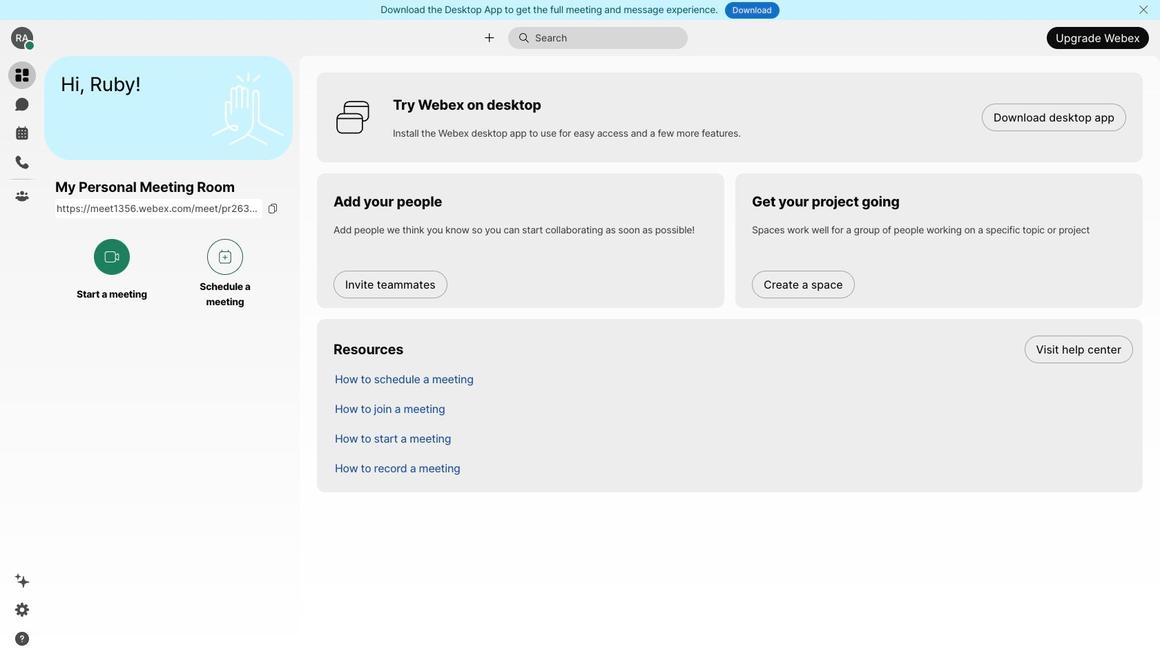 Task type: vqa. For each thing, say whether or not it's contained in the screenshot.
'two hands high fiving' image
yes



Task type: describe. For each thing, give the bounding box(es) containing it.
webex tab list
[[8, 61, 36, 210]]

2 list item from the top
[[324, 364, 1144, 394]]



Task type: locate. For each thing, give the bounding box(es) containing it.
list item
[[324, 334, 1144, 364], [324, 364, 1144, 394], [324, 394, 1144, 424], [324, 424, 1144, 453], [324, 453, 1144, 483]]

None text field
[[55, 199, 263, 219]]

4 list item from the top
[[324, 424, 1144, 453]]

two hands high fiving image
[[207, 67, 290, 150]]

3 list item from the top
[[324, 394, 1144, 424]]

cancel_16 image
[[1139, 4, 1150, 15]]

navigation
[[0, 56, 44, 665]]

1 list item from the top
[[324, 334, 1144, 364]]

5 list item from the top
[[324, 453, 1144, 483]]



